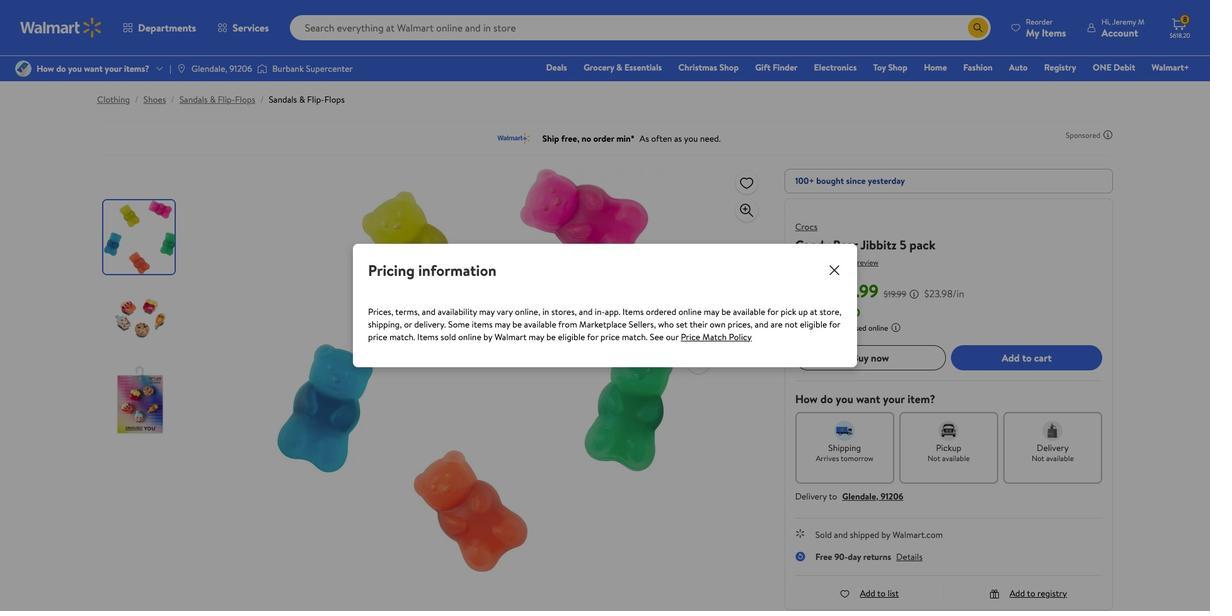 Task type: vqa. For each thing, say whether or not it's contained in the screenshot.


Task type: describe. For each thing, give the bounding box(es) containing it.
not for pickup
[[928, 453, 940, 464]]

not for delivery
[[1032, 453, 1045, 464]]

3 / from the left
[[260, 93, 264, 106]]

auto
[[1009, 61, 1028, 74]]

now
[[795, 279, 830, 303]]

sponsored
[[1066, 130, 1101, 140]]

delivery for not
[[1037, 442, 1069, 454]]

1 flip- from the left
[[218, 93, 235, 106]]

0 horizontal spatial eligible
[[558, 331, 585, 344]]

their
[[690, 318, 708, 331]]

not
[[785, 318, 798, 331]]

prices,
[[728, 318, 753, 331]]

returns
[[863, 551, 891, 564]]

details button
[[896, 551, 923, 564]]

1 horizontal spatial be
[[546, 331, 556, 344]]

$8.00
[[835, 305, 860, 319]]

0 horizontal spatial for
[[587, 331, 599, 344]]

walmart+ link
[[1146, 61, 1195, 74]]

who
[[658, 318, 674, 331]]

home link
[[918, 61, 953, 74]]

and left in- on the left
[[579, 306, 593, 318]]

add for add to list
[[860, 587, 875, 600]]

how
[[795, 391, 818, 407]]

crocs link
[[795, 221, 818, 233]]

clothing
[[97, 93, 130, 106]]

add to registry
[[1010, 587, 1067, 600]]

delivery to glendale, 91206
[[795, 490, 904, 503]]

in
[[543, 306, 549, 318]]

1
[[853, 257, 855, 268]]

candy bear jibbitz 5 pack - image 1 of 3 image
[[103, 200, 177, 274]]

glendale,
[[842, 490, 879, 503]]

2 horizontal spatial for
[[829, 318, 841, 331]]

price match policy link
[[681, 331, 752, 344]]

clothing link
[[97, 93, 130, 106]]

review
[[857, 257, 879, 268]]

registry
[[1044, 61, 1076, 74]]

online,
[[515, 306, 540, 318]]

grocery
[[584, 61, 614, 74]]

8 $618.20
[[1170, 14, 1191, 40]]

one debit link
[[1087, 61, 1141, 74]]

walmart.com
[[893, 529, 943, 541]]

add for add to cart
[[1002, 351, 1020, 365]]

walmart image
[[20, 18, 102, 38]]

fashion
[[964, 61, 993, 74]]

save
[[814, 306, 830, 318]]

free
[[815, 551, 832, 564]]

cart
[[1034, 351, 1052, 365]]

prices, terms, and availability may vary online, in stores, and in-app. items ordered online may be available for pick up at store, shipping, or delivery. some items may be available from marketplace sellers, who set their own prices, and are not eligible for price match. items sold online by walmart may be eligible for price match. see our
[[368, 306, 842, 344]]

see
[[650, 331, 664, 344]]

1 price from the left
[[368, 331, 387, 344]]

deals
[[546, 61, 567, 74]]

1 vertical spatial by
[[882, 529, 891, 541]]

2 sandals from the left
[[269, 93, 297, 106]]

2 / from the left
[[171, 93, 174, 106]]

available up policy
[[733, 306, 765, 318]]

some
[[448, 318, 470, 331]]

set
[[676, 318, 688, 331]]

add to list button
[[840, 587, 899, 600]]

2 sandals & flip-flops link from the left
[[269, 93, 345, 106]]

free 90-day returns details
[[815, 551, 923, 564]]

1 sandals & flip-flops link from the left
[[179, 93, 255, 106]]

home
[[924, 61, 947, 74]]

1 horizontal spatial eligible
[[800, 318, 827, 331]]

8
[[1183, 14, 1187, 25]]

shipping
[[828, 442, 861, 454]]

price when purchased online
[[795, 323, 888, 333]]

you
[[798, 306, 812, 318]]

learn more about strikethrough prices image
[[909, 289, 919, 299]]

add to favorites list, candy bear jibbitz 5 pack image
[[739, 175, 754, 191]]

next media item image
[[691, 355, 706, 370]]

legal information image
[[891, 323, 901, 333]]

Search search field
[[290, 15, 991, 40]]

christmas shop link
[[673, 61, 745, 74]]

0 horizontal spatial be
[[513, 318, 522, 331]]

match
[[703, 331, 727, 344]]

may right 'walmart'
[[529, 331, 544, 344]]

electronics link
[[808, 61, 863, 74]]

shoes
[[143, 93, 166, 106]]

at
[[810, 306, 818, 318]]

finder
[[773, 61, 798, 74]]

toy shop
[[873, 61, 908, 74]]

one debit
[[1093, 61, 1135, 74]]

details
[[896, 551, 923, 564]]

registry link
[[1039, 61, 1082, 74]]

to for glendale,
[[829, 490, 837, 503]]

and right sold at bottom right
[[834, 529, 848, 541]]

5
[[900, 236, 907, 253]]

buy now button
[[795, 345, 946, 371]]

availability
[[438, 306, 477, 318]]

gift
[[755, 61, 771, 74]]

pricing information
[[368, 260, 497, 281]]

walmart+
[[1152, 61, 1189, 74]]

1 horizontal spatial &
[[299, 93, 305, 106]]

information
[[418, 260, 497, 281]]

tomorrow
[[841, 453, 874, 464]]

marketplace
[[579, 318, 627, 331]]

price for price match policy
[[681, 331, 700, 344]]

ad disclaimer and feedback for skylinedisplayad image
[[1103, 130, 1113, 140]]

buy now
[[852, 351, 889, 365]]

now $11.99
[[795, 279, 879, 303]]

in-
[[595, 306, 605, 318]]

1 match. from the left
[[390, 331, 415, 344]]

$19.99
[[884, 288, 907, 301]]

up
[[799, 306, 808, 318]]

1 horizontal spatial online
[[679, 306, 702, 318]]

2 match. from the left
[[622, 331, 648, 344]]

90-
[[835, 551, 848, 564]]

arrives
[[816, 453, 839, 464]]

and left are
[[755, 318, 769, 331]]



Task type: locate. For each thing, give the bounding box(es) containing it.
bought
[[816, 175, 844, 187]]

stores,
[[551, 306, 577, 318]]

to for list
[[877, 587, 886, 600]]

available down intent image for delivery
[[1046, 453, 1074, 464]]

not inside 'pickup not available'
[[928, 453, 940, 464]]

0 horizontal spatial items
[[417, 331, 439, 344]]

add for add to registry
[[1010, 587, 1025, 600]]

walmart
[[495, 331, 527, 344]]

2 horizontal spatial online
[[868, 323, 888, 333]]

0 horizontal spatial shop
[[719, 61, 739, 74]]

shipping arrives tomorrow
[[816, 442, 874, 464]]

available inside the delivery not available
[[1046, 453, 1074, 464]]

toy
[[873, 61, 886, 74]]

add inside button
[[1002, 351, 1020, 365]]

buy
[[852, 351, 869, 365]]

grocery & essentials
[[584, 61, 662, 74]]

be up price match policy
[[722, 306, 731, 318]]

shipping,
[[368, 318, 402, 331]]

delivery not available
[[1032, 442, 1074, 464]]

0 horizontal spatial price
[[681, 331, 700, 344]]

2 not from the left
[[1032, 453, 1045, 464]]

$23.98/in
[[924, 287, 964, 301]]

1 horizontal spatial flops
[[324, 93, 345, 106]]

1 horizontal spatial items
[[623, 306, 644, 318]]

items right app.
[[623, 306, 644, 318]]

by left 'walmart'
[[484, 331, 492, 344]]

1 review link
[[850, 257, 879, 268]]

0 horizontal spatial flops
[[235, 93, 255, 106]]

online left legal information image
[[868, 323, 888, 333]]

ordered
[[646, 306, 676, 318]]

not down intent image for delivery
[[1032, 453, 1045, 464]]

delivery down intent image for delivery
[[1037, 442, 1069, 454]]

online
[[679, 306, 702, 318], [868, 323, 888, 333], [458, 331, 481, 344]]

may left vary
[[479, 306, 495, 318]]

delivery inside the delivery not available
[[1037, 442, 1069, 454]]

debit
[[1114, 61, 1135, 74]]

to left the glendale,
[[829, 490, 837, 503]]

candy bear jibbitz 5 pack - image 2 of 3 image
[[103, 282, 177, 356]]

registry
[[1038, 587, 1067, 600]]

not down intent image for pickup
[[928, 453, 940, 464]]

add
[[1002, 351, 1020, 365], [860, 587, 875, 600], [1010, 587, 1025, 600]]

crocs
[[795, 221, 818, 233]]

1 flops from the left
[[235, 93, 255, 106]]

sandals
[[179, 93, 208, 106], [269, 93, 297, 106]]

price right our
[[681, 331, 700, 344]]

essentials
[[625, 61, 662, 74]]

available left from at bottom left
[[524, 318, 556, 331]]

shop right toy
[[888, 61, 908, 74]]

to
[[1022, 351, 1032, 365], [829, 490, 837, 503], [877, 587, 886, 600], [1027, 587, 1035, 600]]

$618.20
[[1170, 31, 1191, 40]]

deals link
[[540, 61, 573, 74]]

shop for toy shop
[[888, 61, 908, 74]]

yesterday
[[868, 175, 905, 187]]

price
[[795, 323, 812, 333], [681, 331, 700, 344]]

gift finder link
[[750, 61, 803, 74]]

(5.0) 1 review
[[836, 257, 879, 268]]

Walmart Site-Wide search field
[[290, 15, 991, 40]]

1 sandals from the left
[[179, 93, 208, 106]]

available inside 'pickup not available'
[[942, 453, 970, 464]]

1 horizontal spatial for
[[767, 306, 779, 318]]

by inside prices, terms, and availability may vary online, in stores, and in-app. items ordered online may be available for pick up at store, shipping, or delivery. some items may be available from marketplace sellers, who set their own prices, and are not eligible for price match. items sold online by walmart may be eligible for price match. see our
[[484, 331, 492, 344]]

add left list at right bottom
[[860, 587, 875, 600]]

candy
[[795, 236, 830, 253]]

100+
[[795, 175, 814, 187]]

be left the "in"
[[513, 318, 522, 331]]

delivery up sold at bottom right
[[795, 490, 827, 503]]

match.
[[390, 331, 415, 344], [622, 331, 648, 344]]

may up match at right
[[704, 306, 719, 318]]

1 not from the left
[[928, 453, 940, 464]]

grocery & essentials link
[[578, 61, 668, 74]]

$11.99
[[835, 279, 879, 303]]

0 horizontal spatial by
[[484, 331, 492, 344]]

0 horizontal spatial &
[[210, 93, 216, 106]]

0 horizontal spatial price
[[368, 331, 387, 344]]

intent image for pickup image
[[939, 421, 959, 441]]

delivery
[[1037, 442, 1069, 454], [795, 490, 827, 503]]

shop
[[719, 61, 739, 74], [888, 61, 908, 74]]

sandals & flip-flops link
[[179, 93, 255, 106], [269, 93, 345, 106]]

pricing information dialog
[[353, 244, 857, 367]]

not inside the delivery not available
[[1032, 453, 1045, 464]]

candy bear jibbitz 5 pack - image 3 of 3 image
[[103, 363, 177, 437]]

to left the registry
[[1027, 587, 1035, 600]]

shoes link
[[143, 93, 166, 106]]

1 horizontal spatial shop
[[888, 61, 908, 74]]

0 vertical spatial delivery
[[1037, 442, 1069, 454]]

item?
[[908, 391, 936, 407]]

vary
[[497, 306, 513, 318]]

1 horizontal spatial not
[[1032, 453, 1045, 464]]

to for cart
[[1022, 351, 1032, 365]]

0 horizontal spatial not
[[928, 453, 940, 464]]

2 horizontal spatial be
[[722, 306, 731, 318]]

shop right christmas
[[719, 61, 739, 74]]

0 horizontal spatial /
[[135, 93, 138, 106]]

1 horizontal spatial price
[[601, 331, 620, 344]]

how do you want your item?
[[795, 391, 936, 407]]

now
[[871, 351, 889, 365]]

match. left see
[[622, 331, 648, 344]]

1 / from the left
[[135, 93, 138, 106]]

crocs candy bear jibbitz 5 pack
[[795, 221, 936, 253]]

price down app.
[[601, 331, 620, 344]]

2 price from the left
[[601, 331, 620, 344]]

0 horizontal spatial match.
[[390, 331, 415, 344]]

price inside pricing information dialog
[[681, 331, 700, 344]]

1 horizontal spatial flip-
[[307, 93, 324, 106]]

be left from at bottom left
[[546, 331, 556, 344]]

intent image for shipping image
[[835, 421, 855, 441]]

add to cart
[[1002, 351, 1052, 365]]

price down prices,
[[368, 331, 387, 344]]

items left sold
[[417, 331, 439, 344]]

1 horizontal spatial by
[[882, 529, 891, 541]]

not
[[928, 453, 940, 464], [1032, 453, 1045, 464]]

electronics
[[814, 61, 857, 74]]

1 shop from the left
[[719, 61, 739, 74]]

price match policy
[[681, 331, 752, 344]]

sold
[[815, 529, 832, 541]]

0 horizontal spatial flip-
[[218, 93, 235, 106]]

add to list
[[860, 587, 899, 600]]

&
[[616, 61, 622, 74], [210, 93, 216, 106], [299, 93, 305, 106]]

bear
[[833, 236, 858, 253]]

your
[[883, 391, 905, 407]]

0 horizontal spatial sandals
[[179, 93, 208, 106]]

1 horizontal spatial /
[[171, 93, 174, 106]]

auto link
[[1004, 61, 1034, 74]]

1 horizontal spatial sandals
[[269, 93, 297, 106]]

and right terms,
[[422, 306, 436, 318]]

pick
[[781, 306, 796, 318]]

clothing / shoes / sandals & flip-flops / sandals & flip-flops
[[97, 93, 345, 106]]

0 horizontal spatial online
[[458, 331, 481, 344]]

eligible
[[800, 318, 827, 331], [558, 331, 585, 344]]

1 horizontal spatial price
[[795, 323, 812, 333]]

to left "cart"
[[1022, 351, 1032, 365]]

(5.0)
[[836, 257, 850, 268]]

2 horizontal spatial /
[[260, 93, 264, 106]]

delivery for to
[[795, 490, 827, 503]]

0 vertical spatial items
[[623, 306, 644, 318]]

add left "cart"
[[1002, 351, 1020, 365]]

$23.98/in you save $8.00
[[798, 287, 964, 319]]

want
[[856, 391, 880, 407]]

1 vertical spatial items
[[417, 331, 439, 344]]

available down intent image for pickup
[[942, 453, 970, 464]]

zoom image modal image
[[739, 203, 754, 218]]

pickup
[[936, 442, 962, 454]]

store,
[[820, 306, 842, 318]]

close image
[[827, 263, 842, 278]]

since
[[846, 175, 866, 187]]

to left list at right bottom
[[877, 587, 886, 600]]

by right 'shipped'
[[882, 529, 891, 541]]

do
[[821, 391, 833, 407]]

be
[[722, 306, 731, 318], [513, 318, 522, 331], [546, 331, 556, 344]]

online right sold
[[458, 331, 481, 344]]

add to registry button
[[990, 587, 1067, 600]]

day
[[848, 551, 861, 564]]

0 horizontal spatial delivery
[[795, 490, 827, 503]]

2 flip- from the left
[[307, 93, 324, 106]]

sold
[[441, 331, 456, 344]]

to for registry
[[1027, 587, 1035, 600]]

to inside button
[[1022, 351, 1032, 365]]

gift finder
[[755, 61, 798, 74]]

may right items
[[495, 318, 510, 331]]

1 horizontal spatial match.
[[622, 331, 648, 344]]

flops
[[235, 93, 255, 106], [324, 93, 345, 106]]

christmas shop
[[678, 61, 739, 74]]

shop for christmas shop
[[719, 61, 739, 74]]

price for price when purchased online
[[795, 323, 812, 333]]

intent image for delivery image
[[1043, 421, 1063, 441]]

2 shop from the left
[[888, 61, 908, 74]]

1 horizontal spatial sandals & flip-flops link
[[269, 93, 345, 106]]

one
[[1093, 61, 1112, 74]]

1 vertical spatial delivery
[[795, 490, 827, 503]]

and
[[422, 306, 436, 318], [579, 306, 593, 318], [755, 318, 769, 331], [834, 529, 848, 541]]

list
[[888, 587, 899, 600]]

delivery.
[[414, 318, 446, 331]]

0 horizontal spatial sandals & flip-flops link
[[179, 93, 255, 106]]

match. down terms,
[[390, 331, 415, 344]]

add left the registry
[[1010, 587, 1025, 600]]

shipped
[[850, 529, 879, 541]]

are
[[771, 318, 783, 331]]

price down 'up'
[[795, 323, 812, 333]]

online right who
[[679, 306, 702, 318]]

2 horizontal spatial &
[[616, 61, 622, 74]]

1 horizontal spatial delivery
[[1037, 442, 1069, 454]]

2 flops from the left
[[324, 93, 345, 106]]

or
[[404, 318, 412, 331]]

0 vertical spatial by
[[484, 331, 492, 344]]

fashion link
[[958, 61, 998, 74]]



